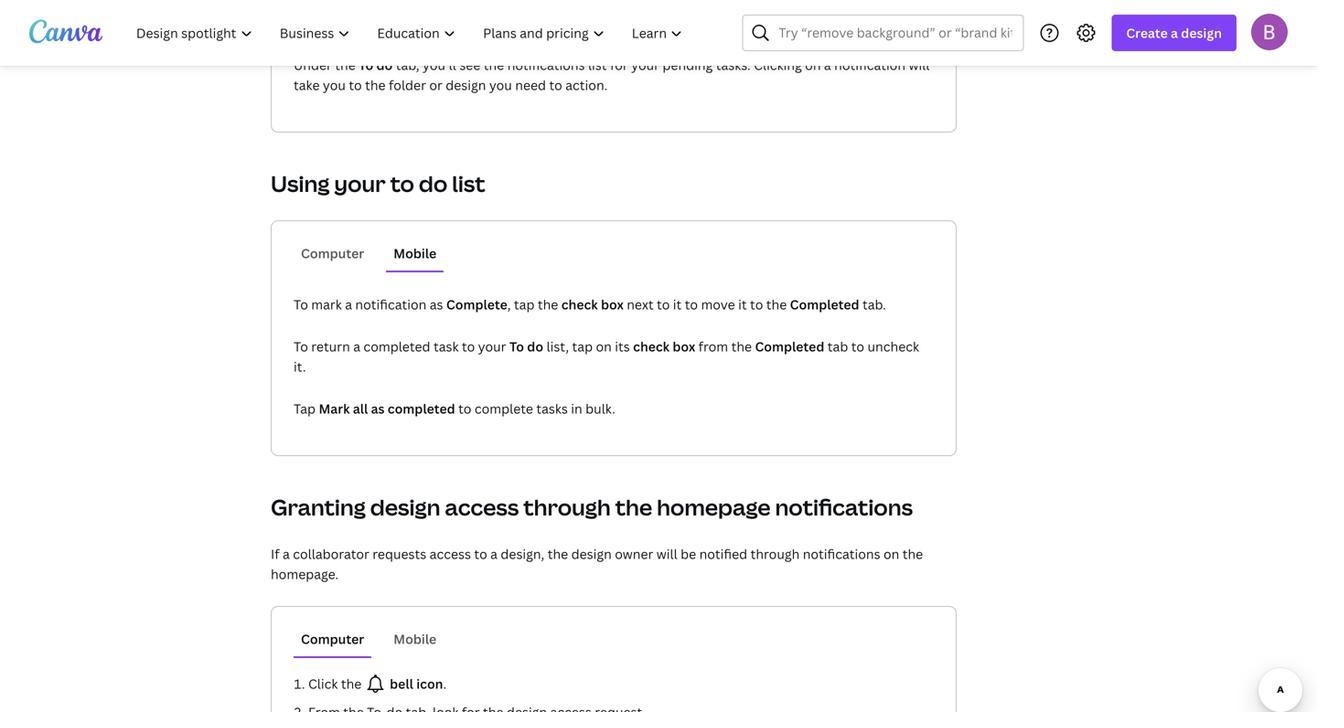 Task type: locate. For each thing, give the bounding box(es) containing it.
tap
[[514, 296, 535, 313], [572, 338, 593, 355]]

you'll
[[423, 56, 456, 74]]

on for a
[[805, 56, 821, 74]]

next
[[627, 296, 654, 313]]

1 mobile button from the top
[[386, 236, 444, 271]]

.
[[443, 675, 446, 693]]

1 horizontal spatial your
[[478, 338, 506, 355]]

on for its
[[596, 338, 612, 355]]

a right mark
[[345, 296, 352, 313]]

1 horizontal spatial check
[[633, 338, 670, 355]]

1 horizontal spatial through
[[751, 546, 800, 563]]

notification right mark
[[355, 296, 426, 313]]

will inside 'if a collaborator requests access to a design, the design owner will be notified through notifications on the homepage.'
[[656, 546, 677, 563]]

2 horizontal spatial on
[[884, 546, 899, 563]]

0 vertical spatial mobile
[[394, 245, 436, 262]]

do for to
[[376, 56, 393, 74]]

to
[[349, 76, 362, 94], [549, 76, 562, 94], [390, 169, 414, 198], [657, 296, 670, 313], [685, 296, 698, 313], [750, 296, 763, 313], [462, 338, 475, 355], [851, 338, 864, 355], [458, 400, 471, 418], [474, 546, 487, 563]]

completed right all
[[388, 400, 455, 418]]

using
[[271, 169, 330, 198]]

your inside tab, you'll see the notifications list for your pending tasks. clicking on a notification will take you to the folder or design you need to action.
[[631, 56, 659, 74]]

0 vertical spatial through
[[523, 493, 611, 522]]

1 vertical spatial do
[[419, 169, 447, 198]]

computer for click the
[[301, 631, 364, 648]]

mark
[[311, 296, 342, 313]]

to return a completed task to your to do list, tap on its check box from the completed
[[294, 338, 824, 355]]

1 vertical spatial on
[[596, 338, 612, 355]]

you
[[323, 76, 346, 94], [489, 76, 512, 94]]

0 horizontal spatial as
[[371, 400, 385, 418]]

0 vertical spatial on
[[805, 56, 821, 74]]

tasks.
[[716, 56, 751, 74]]

it right move
[[738, 296, 747, 313]]

owner
[[615, 546, 653, 563]]

notified
[[699, 546, 747, 563]]

1 horizontal spatial will
[[909, 56, 930, 74]]

as right all
[[371, 400, 385, 418]]

create
[[1126, 24, 1168, 42]]

1 vertical spatial mobile button
[[386, 622, 444, 657]]

mobile
[[394, 245, 436, 262], [394, 631, 436, 648]]

tap right list,
[[572, 338, 593, 355]]

design down see
[[446, 76, 486, 94]]

as
[[430, 296, 443, 313], [371, 400, 385, 418]]

a right return
[[353, 338, 360, 355]]

access
[[445, 493, 519, 522], [430, 546, 471, 563]]

computer button up the click the
[[294, 622, 372, 657]]

clicking
[[754, 56, 802, 74]]

tab, you'll see the notifications list for your pending tasks. clicking on a notification will take you to the folder or design you need to action.
[[294, 56, 930, 94]]

0 horizontal spatial do
[[376, 56, 393, 74]]

mark
[[319, 400, 350, 418]]

1 vertical spatial notifications
[[775, 493, 913, 522]]

1 vertical spatial completed
[[755, 338, 824, 355]]

through up 'if a collaborator requests access to a design, the design owner will be notified through notifications on the homepage.'
[[523, 493, 611, 522]]

or
[[429, 76, 443, 94]]

your
[[631, 56, 659, 74], [334, 169, 386, 198], [478, 338, 506, 355]]

your right using
[[334, 169, 386, 198]]

0 horizontal spatial your
[[334, 169, 386, 198]]

computer button for click the
[[294, 622, 372, 657]]

access inside 'if a collaborator requests access to a design, the design owner will be notified through notifications on the homepage.'
[[430, 546, 471, 563]]

on
[[805, 56, 821, 74], [596, 338, 612, 355], [884, 546, 899, 563]]

computer
[[301, 245, 364, 262], [301, 631, 364, 648]]

will left be
[[656, 546, 677, 563]]

0 vertical spatial box
[[601, 296, 624, 313]]

do for to
[[419, 169, 447, 198]]

0 vertical spatial computer
[[301, 245, 364, 262]]

0 horizontal spatial you
[[323, 76, 346, 94]]

a right "create"
[[1171, 24, 1178, 42]]

1 horizontal spatial list
[[588, 56, 607, 74]]

notification down try "remove background" or "brand kit" search field
[[834, 56, 906, 74]]

top level navigation element
[[124, 15, 698, 51]]

complete
[[475, 400, 533, 418]]

be
[[681, 546, 696, 563]]

will down try "remove background" or "brand kit" search field
[[909, 56, 930, 74]]

to up it.
[[294, 338, 308, 355]]

will
[[909, 56, 930, 74], [656, 546, 677, 563]]

bulk.
[[585, 400, 615, 418]]

0 horizontal spatial on
[[596, 338, 612, 355]]

2 mobile button from the top
[[386, 622, 444, 657]]

notification inside tab, you'll see the notifications list for your pending tasks. clicking on a notification will take you to the folder or design you need to action.
[[834, 56, 906, 74]]

1 vertical spatial as
[[371, 400, 385, 418]]

mobile button
[[386, 236, 444, 271], [386, 622, 444, 657]]

completed
[[790, 296, 859, 313], [755, 338, 824, 355]]

computer up mark
[[301, 245, 364, 262]]

move
[[701, 296, 735, 313]]

1 vertical spatial check
[[633, 338, 670, 355]]

bob builder image
[[1251, 13, 1288, 50]]

check right its
[[633, 338, 670, 355]]

2 vertical spatial do
[[527, 338, 543, 355]]

do
[[376, 56, 393, 74], [419, 169, 447, 198], [527, 338, 543, 355]]

1 vertical spatial computer
[[301, 631, 364, 648]]

from
[[698, 338, 728, 355]]

1 horizontal spatial box
[[673, 338, 695, 355]]

0 horizontal spatial tap
[[514, 296, 535, 313]]

2 vertical spatial on
[[884, 546, 899, 563]]

homepage
[[657, 493, 771, 522]]

notifications
[[507, 56, 585, 74], [775, 493, 913, 522], [803, 546, 880, 563]]

notification
[[834, 56, 906, 74], [355, 296, 426, 313]]

0 vertical spatial notifications
[[507, 56, 585, 74]]

1 horizontal spatial notification
[[834, 56, 906, 74]]

mobile button down using your to do list
[[386, 236, 444, 271]]

2 computer button from the top
[[294, 622, 372, 657]]

under
[[294, 56, 332, 74]]

check
[[561, 296, 598, 313], [633, 338, 670, 355]]

1 horizontal spatial it
[[738, 296, 747, 313]]

computer button
[[294, 236, 372, 271], [294, 622, 372, 657]]

computer button up mark
[[294, 236, 372, 271]]

computer for to mark a notification as
[[301, 245, 364, 262]]

the
[[335, 56, 356, 74], [484, 56, 504, 74], [365, 76, 386, 94], [538, 296, 558, 313], [766, 296, 787, 313], [731, 338, 752, 355], [615, 493, 652, 522], [548, 546, 568, 563], [903, 546, 923, 563], [341, 675, 362, 693]]

check up to return a completed task to your to do list, tap on its check box from the completed
[[561, 296, 598, 313]]

0 vertical spatial as
[[430, 296, 443, 313]]

1 vertical spatial list
[[452, 169, 485, 198]]

2 horizontal spatial your
[[631, 56, 659, 74]]

0 vertical spatial computer button
[[294, 236, 372, 271]]

completed left tab in the right of the page
[[755, 338, 824, 355]]

0 horizontal spatial notification
[[355, 296, 426, 313]]

box left from
[[673, 338, 695, 355]]

1 vertical spatial through
[[751, 546, 800, 563]]

tab
[[828, 338, 848, 355]]

0 vertical spatial will
[[909, 56, 930, 74]]

2 you from the left
[[489, 76, 512, 94]]

using your to do list
[[271, 169, 485, 198]]

design
[[1181, 24, 1222, 42], [446, 76, 486, 94], [370, 493, 440, 522], [571, 546, 612, 563]]

its
[[615, 338, 630, 355]]

completed left task
[[363, 338, 430, 355]]

0 vertical spatial list
[[588, 56, 607, 74]]

it
[[673, 296, 682, 313], [738, 296, 747, 313]]

tap right ,
[[514, 296, 535, 313]]

0 vertical spatial completed
[[363, 338, 430, 355]]

completed
[[363, 338, 430, 355], [388, 400, 455, 418]]

to left tab,
[[359, 56, 373, 74]]

0 horizontal spatial check
[[561, 296, 598, 313]]

create a design
[[1126, 24, 1222, 42]]

need
[[515, 76, 546, 94]]

through right notified
[[751, 546, 800, 563]]

1 vertical spatial access
[[430, 546, 471, 563]]

click the
[[308, 675, 365, 693]]

on inside 'if a collaborator requests access to a design, the design owner will be notified through notifications on the homepage.'
[[884, 546, 899, 563]]

design inside create a design dropdown button
[[1181, 24, 1222, 42]]

design inside tab, you'll see the notifications list for your pending tasks. clicking on a notification will take you to the folder or design you need to action.
[[446, 76, 486, 94]]

0 horizontal spatial it
[[673, 296, 682, 313]]

2 vertical spatial notifications
[[803, 546, 880, 563]]

mobile up bell icon .
[[394, 631, 436, 648]]

box
[[601, 296, 624, 313], [673, 338, 695, 355]]

1 vertical spatial computer button
[[294, 622, 372, 657]]

0 vertical spatial notification
[[834, 56, 906, 74]]

click
[[308, 675, 338, 693]]

2 computer from the top
[[301, 631, 364, 648]]

list
[[588, 56, 607, 74], [452, 169, 485, 198]]

0 vertical spatial your
[[631, 56, 659, 74]]

0 horizontal spatial through
[[523, 493, 611, 522]]

1 vertical spatial mobile
[[394, 631, 436, 648]]

0 vertical spatial check
[[561, 296, 598, 313]]

computer up the click the
[[301, 631, 364, 648]]

2 vertical spatial your
[[478, 338, 506, 355]]

completed up tab in the right of the page
[[790, 296, 859, 313]]

box left the next
[[601, 296, 624, 313]]

1 vertical spatial will
[[656, 546, 677, 563]]

your right for
[[631, 56, 659, 74]]

a
[[1171, 24, 1178, 42], [824, 56, 831, 74], [345, 296, 352, 313], [353, 338, 360, 355], [283, 546, 290, 563], [490, 546, 498, 563]]

through inside 'if a collaborator requests access to a design, the design owner will be notified through notifications on the homepage.'
[[751, 546, 800, 563]]

your down complete
[[478, 338, 506, 355]]

tab to uncheck it.
[[294, 338, 919, 375]]

mobile down using your to do list
[[394, 245, 436, 262]]

to
[[359, 56, 373, 74], [294, 296, 308, 313], [294, 338, 308, 355], [509, 338, 524, 355]]

mobile button up bell icon .
[[386, 622, 444, 657]]

1 horizontal spatial tap
[[572, 338, 593, 355]]

a right clicking
[[824, 56, 831, 74]]

design right "create"
[[1181, 24, 1222, 42]]

you left need
[[489, 76, 512, 94]]

,
[[507, 296, 511, 313]]

2 it from the left
[[738, 296, 747, 313]]

0 horizontal spatial will
[[656, 546, 677, 563]]

it right the next
[[673, 296, 682, 313]]

access up design,
[[445, 493, 519, 522]]

2 mobile from the top
[[394, 631, 436, 648]]

1 horizontal spatial you
[[489, 76, 512, 94]]

as left complete
[[430, 296, 443, 313]]

1 vertical spatial notification
[[355, 296, 426, 313]]

access right requests
[[430, 546, 471, 563]]

in
[[571, 400, 582, 418]]

0 vertical spatial do
[[376, 56, 393, 74]]

a inside dropdown button
[[1171, 24, 1178, 42]]

1 computer from the top
[[301, 245, 364, 262]]

1 horizontal spatial on
[[805, 56, 821, 74]]

design left "owner"
[[571, 546, 612, 563]]

you down under the to do
[[323, 76, 346, 94]]

on inside tab, you'll see the notifications list for your pending tasks. clicking on a notification will take you to the folder or design you need to action.
[[805, 56, 821, 74]]

through
[[523, 493, 611, 522], [751, 546, 800, 563]]

tap
[[294, 400, 316, 418]]

1 computer button from the top
[[294, 236, 372, 271]]

1 horizontal spatial do
[[419, 169, 447, 198]]

0 vertical spatial mobile button
[[386, 236, 444, 271]]



Task type: vqa. For each thing, say whether or not it's contained in the screenshot.
Notified
yes



Task type: describe. For each thing, give the bounding box(es) containing it.
0 horizontal spatial box
[[601, 296, 624, 313]]

design,
[[501, 546, 544, 563]]

1 vertical spatial tap
[[572, 338, 593, 355]]

return
[[311, 338, 350, 355]]

1 horizontal spatial as
[[430, 296, 443, 313]]

homepage.
[[271, 566, 339, 583]]

design inside 'if a collaborator requests access to a design, the design owner will be notified through notifications on the homepage.'
[[571, 546, 612, 563]]

0 vertical spatial access
[[445, 493, 519, 522]]

task
[[433, 338, 459, 355]]

0 horizontal spatial list
[[452, 169, 485, 198]]

bell
[[390, 675, 413, 693]]

requests
[[373, 546, 426, 563]]

for
[[610, 56, 628, 74]]

granting
[[271, 493, 366, 522]]

list,
[[546, 338, 569, 355]]

1 it from the left
[[673, 296, 682, 313]]

1 you from the left
[[323, 76, 346, 94]]

a inside tab, you'll see the notifications list for your pending tasks. clicking on a notification will take you to the folder or design you need to action.
[[824, 56, 831, 74]]

1 vertical spatial your
[[334, 169, 386, 198]]

0 vertical spatial completed
[[790, 296, 859, 313]]

create a design button
[[1112, 15, 1237, 51]]

list inside tab, you'll see the notifications list for your pending tasks. clicking on a notification will take you to the folder or design you need to action.
[[588, 56, 607, 74]]

uncheck
[[868, 338, 919, 355]]

to mark a notification as complete , tap the check box next to it to move it to the completed tab.
[[294, 296, 886, 313]]

notifications inside 'if a collaborator requests access to a design, the design owner will be notified through notifications on the homepage.'
[[803, 546, 880, 563]]

see
[[459, 56, 481, 74]]

1 mobile from the top
[[394, 245, 436, 262]]

if a collaborator requests access to a design, the design owner will be notified through notifications on the homepage.
[[271, 546, 923, 583]]

granting design access through the homepage notifications
[[271, 493, 913, 522]]

complete
[[446, 296, 507, 313]]

collaborator
[[293, 546, 369, 563]]

1 vertical spatial box
[[673, 338, 695, 355]]

action.
[[565, 76, 608, 94]]

all
[[353, 400, 368, 418]]

0 vertical spatial tap
[[514, 296, 535, 313]]

Try "remove background" or "brand kit" search field
[[779, 16, 1012, 50]]

will inside tab, you'll see the notifications list for your pending tasks. clicking on a notification will take you to the folder or design you need to action.
[[909, 56, 930, 74]]

folder
[[389, 76, 426, 94]]

to inside tab to uncheck it.
[[851, 338, 864, 355]]

it.
[[294, 358, 306, 375]]

tab.
[[862, 296, 886, 313]]

design up requests
[[370, 493, 440, 522]]

notifications inside tab, you'll see the notifications list for your pending tasks. clicking on a notification will take you to the folder or design you need to action.
[[507, 56, 585, 74]]

to left mark
[[294, 296, 308, 313]]

pending
[[663, 56, 713, 74]]

1 vertical spatial completed
[[388, 400, 455, 418]]

a left design,
[[490, 546, 498, 563]]

to left list,
[[509, 338, 524, 355]]

tap mark all as completed to complete tasks in bulk.
[[294, 400, 615, 418]]

take
[[294, 76, 320, 94]]

if
[[271, 546, 279, 563]]

computer button for to mark a notification as
[[294, 236, 372, 271]]

2 horizontal spatial do
[[527, 338, 543, 355]]

bell icon .
[[390, 675, 446, 693]]

tab,
[[396, 56, 419, 74]]

to inside 'if a collaborator requests access to a design, the design owner will be notified through notifications on the homepage.'
[[474, 546, 487, 563]]

a right if
[[283, 546, 290, 563]]

tasks
[[536, 400, 568, 418]]

under the to do
[[294, 56, 393, 74]]

icon
[[416, 675, 443, 693]]



